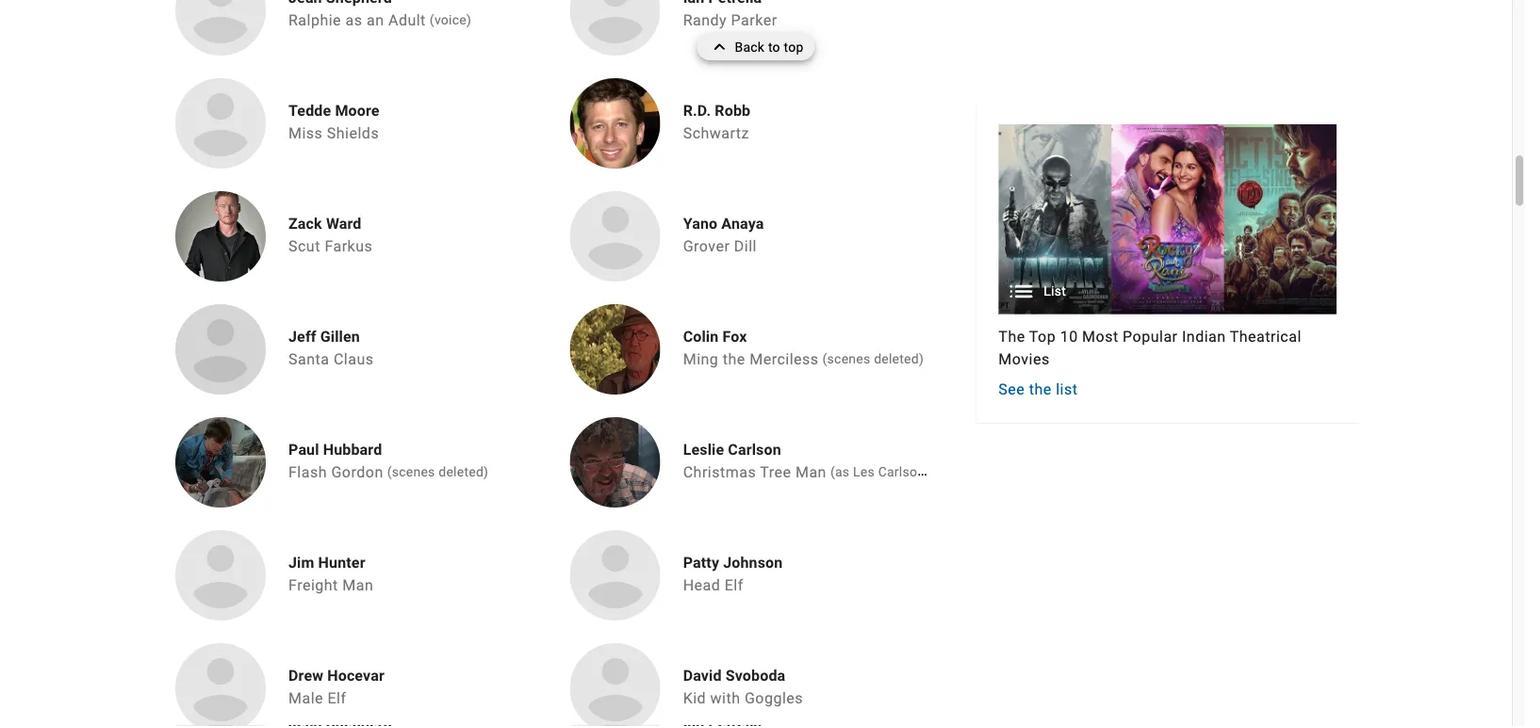 Task type: describe. For each thing, give the bounding box(es) containing it.
merciless
[[750, 351, 819, 369]]

(voice)
[[430, 12, 471, 28]]

to
[[768, 39, 780, 55]]

grover dill link
[[683, 238, 757, 256]]

paul hubbard flash gordon (scenes deleted)
[[289, 441, 489, 482]]

tedde
[[289, 102, 331, 120]]

ralphie as an adult (voice)
[[289, 11, 471, 29]]

movies
[[999, 351, 1050, 369]]

paul hubbard image
[[175, 418, 266, 509]]

yano anaya grover dill
[[683, 215, 764, 256]]

hocevar
[[327, 668, 385, 686]]

christmas tree man link
[[683, 464, 827, 482]]

jim
[[289, 555, 314, 572]]

patty johnson head elf
[[683, 555, 783, 595]]

popular
[[1123, 329, 1178, 347]]

10
[[1060, 329, 1078, 347]]

(as
[[831, 465, 850, 480]]

dill
[[734, 238, 757, 256]]

randy parker link
[[683, 11, 777, 29]]

zack ward link
[[289, 215, 380, 234]]

gillen
[[320, 328, 360, 346]]

deleted) inside paul hubbard flash gordon (scenes deleted)
[[439, 465, 489, 480]]

man inside leslie carlson christmas tree man (as les carlson)
[[796, 464, 827, 482]]

yano
[[683, 215, 718, 233]]

anaya
[[722, 215, 764, 233]]

r.d. robb schwartz
[[683, 102, 751, 142]]

deleted) inside the colin fox ming the merciless (scenes deleted)
[[874, 352, 924, 367]]

miss
[[289, 125, 323, 142]]

r.d. robb image
[[570, 79, 661, 169]]

jim hunter freight man
[[289, 555, 374, 595]]

jeff gillen santa claus
[[289, 328, 374, 369]]

zack ward scut farkus
[[289, 215, 373, 256]]

yano anaya link
[[683, 215, 765, 234]]

drew hocevar link
[[289, 667, 385, 686]]

patty johnson link
[[683, 554, 783, 573]]

christmas
[[683, 464, 756, 482]]

zack
[[289, 215, 322, 233]]

top
[[784, 39, 804, 55]]

kid with goggles link
[[683, 690, 803, 708]]

paul
[[289, 441, 319, 459]]

schwartz link
[[683, 125, 750, 142]]

see
[[999, 382, 1025, 399]]

randy
[[683, 11, 727, 29]]

patty
[[683, 555, 719, 572]]

list group
[[999, 125, 1337, 315]]

david svoboda kid with goggles
[[683, 668, 803, 708]]

moore
[[335, 102, 380, 120]]

colin fox link
[[683, 328, 932, 347]]

claus
[[334, 351, 374, 369]]

male elf link
[[289, 690, 347, 708]]

back to top
[[735, 39, 804, 55]]

theatrical
[[1230, 329, 1302, 347]]

drew hocevar male elf
[[289, 668, 385, 708]]

santa claus link
[[289, 351, 374, 369]]

indian
[[1182, 329, 1226, 347]]

as
[[346, 11, 363, 29]]

carlson
[[728, 441, 781, 459]]

david
[[683, 668, 722, 686]]

(scenes inside paul hubbard flash gordon (scenes deleted)
[[387, 465, 435, 480]]

group containing the top 10 most popular indian theatrical movies
[[999, 125, 1337, 402]]

see the list
[[999, 382, 1078, 399]]

most
[[1082, 329, 1119, 347]]

paul hubbard link
[[289, 441, 496, 460]]

flash
[[289, 464, 327, 482]]

colin
[[683, 328, 719, 346]]

expand less image
[[708, 34, 735, 60]]

list link
[[999, 125, 1337, 315]]

freight
[[289, 577, 338, 595]]

gordon
[[331, 464, 383, 482]]



Task type: locate. For each thing, give the bounding box(es) containing it.
(scenes down paul hubbard "link"
[[387, 465, 435, 480]]

1 horizontal spatial group
[[999, 125, 1337, 402]]

the inside 'button'
[[1029, 382, 1052, 399]]

hunter
[[318, 555, 365, 572]]

0 horizontal spatial man
[[342, 577, 374, 595]]

0 horizontal spatial group
[[175, 305, 266, 396]]

jeff
[[289, 328, 316, 346]]

david svoboda link
[[683, 667, 811, 686]]

the left list
[[1029, 382, 1052, 399]]

elf for head elf
[[725, 577, 744, 595]]

leslie
[[683, 441, 724, 459]]

tedde moore link
[[289, 102, 387, 120]]

jeff gillen link
[[289, 328, 381, 347]]

an
[[367, 11, 384, 29]]

robb
[[715, 102, 751, 120]]

0 horizontal spatial deleted)
[[439, 465, 489, 480]]

the
[[723, 351, 746, 369], [1029, 382, 1052, 399]]

elf down drew hocevar link
[[328, 690, 347, 708]]

0 horizontal spatial the
[[723, 351, 746, 369]]

zack ward image
[[175, 192, 266, 282]]

0 horizontal spatial elf
[[328, 690, 347, 708]]

0 vertical spatial elf
[[725, 577, 744, 595]]

jeff gillen image
[[175, 305, 266, 396]]

ralphie
[[289, 11, 341, 29]]

ming
[[683, 351, 719, 369]]

leslie carlson link
[[683, 441, 933, 460]]

1 vertical spatial (scenes
[[387, 465, 435, 480]]

man inside jim hunter freight man
[[342, 577, 374, 595]]

schwartz
[[683, 125, 750, 142]]

the top 10 most popular indian theatrical movies
[[999, 329, 1302, 369]]

leslie carlson image
[[570, 418, 661, 509]]

(scenes
[[823, 352, 871, 367], [387, 465, 435, 480]]

1 vertical spatial man
[[342, 577, 374, 595]]

man down 'leslie carlson' link
[[796, 464, 827, 482]]

goggles
[[745, 690, 803, 708]]

0 vertical spatial (scenes
[[823, 352, 871, 367]]

(scenes inside the colin fox ming the merciless (scenes deleted)
[[823, 352, 871, 367]]

1 horizontal spatial deleted)
[[874, 352, 924, 367]]

see the list button
[[999, 379, 1078, 402]]

(scenes down colin fox 'link'
[[823, 352, 871, 367]]

santa
[[289, 351, 329, 369]]

the top 10 most popular indian theatrical movies link
[[999, 326, 1337, 372]]

colin fox image
[[570, 305, 661, 396]]

0 vertical spatial deleted)
[[874, 352, 924, 367]]

1 vertical spatial elf
[[328, 690, 347, 708]]

flash gordon link
[[289, 464, 383, 482]]

1 horizontal spatial man
[[796, 464, 827, 482]]

grover
[[683, 238, 730, 256]]

r.d.
[[683, 102, 711, 120]]

elf inside drew hocevar male elf
[[328, 690, 347, 708]]

1 vertical spatial deleted)
[[439, 465, 489, 480]]

fox
[[723, 328, 747, 346]]

freight man link
[[289, 577, 374, 595]]

elf down "patty johnson" link
[[725, 577, 744, 595]]

back
[[735, 39, 765, 55]]

group
[[999, 125, 1337, 402], [175, 305, 266, 396]]

hubbard
[[323, 441, 382, 459]]

1 horizontal spatial (scenes
[[823, 352, 871, 367]]

elf inside patty johnson head elf
[[725, 577, 744, 595]]

adult
[[388, 11, 426, 29]]

0 horizontal spatial (scenes
[[387, 465, 435, 480]]

back to top button
[[697, 34, 815, 60]]

miss shields link
[[289, 125, 379, 142]]

colin fox ming the merciless (scenes deleted)
[[683, 328, 924, 369]]

ralphie as an adult link
[[289, 11, 426, 29]]

0 vertical spatial the
[[723, 351, 746, 369]]

carlson)
[[878, 465, 930, 480]]

johnson
[[723, 555, 783, 572]]

scut
[[289, 238, 320, 256]]

kid
[[683, 690, 706, 708]]

1 horizontal spatial the
[[1029, 382, 1052, 399]]

tree
[[760, 464, 791, 482]]

tedde moore miss shields
[[289, 102, 380, 142]]

head elf link
[[683, 577, 744, 595]]

parker
[[731, 11, 777, 29]]

top
[[1029, 329, 1056, 347]]

still frame image
[[999, 125, 1337, 315]]

list
[[1044, 284, 1066, 300]]

the
[[999, 329, 1025, 347]]

list
[[1056, 382, 1078, 399]]

drew
[[289, 668, 323, 686]]

les
[[853, 465, 875, 480]]

the down fox
[[723, 351, 746, 369]]

0 vertical spatial man
[[796, 464, 827, 482]]

farkus
[[325, 238, 373, 256]]

jim hunter link
[[289, 554, 381, 573]]

with
[[710, 690, 741, 708]]

1 horizontal spatial elf
[[725, 577, 744, 595]]

the inside the colin fox ming the merciless (scenes deleted)
[[723, 351, 746, 369]]

1 vertical spatial the
[[1029, 382, 1052, 399]]

elf for male elf
[[328, 690, 347, 708]]

ming the merciless link
[[683, 351, 819, 369]]

man down hunter at the bottom left of page
[[342, 577, 374, 595]]

scut farkus link
[[289, 238, 373, 256]]

deleted)
[[874, 352, 924, 367], [439, 465, 489, 480]]

svoboda
[[726, 668, 786, 686]]

leslie carlson christmas tree man (as les carlson)
[[683, 441, 930, 482]]

shields
[[327, 125, 379, 142]]

male
[[289, 690, 323, 708]]

head
[[683, 577, 721, 595]]

man
[[796, 464, 827, 482], [342, 577, 374, 595]]

r.d. robb link
[[683, 102, 757, 120]]



Task type: vqa. For each thing, say whether or not it's contained in the screenshot.


